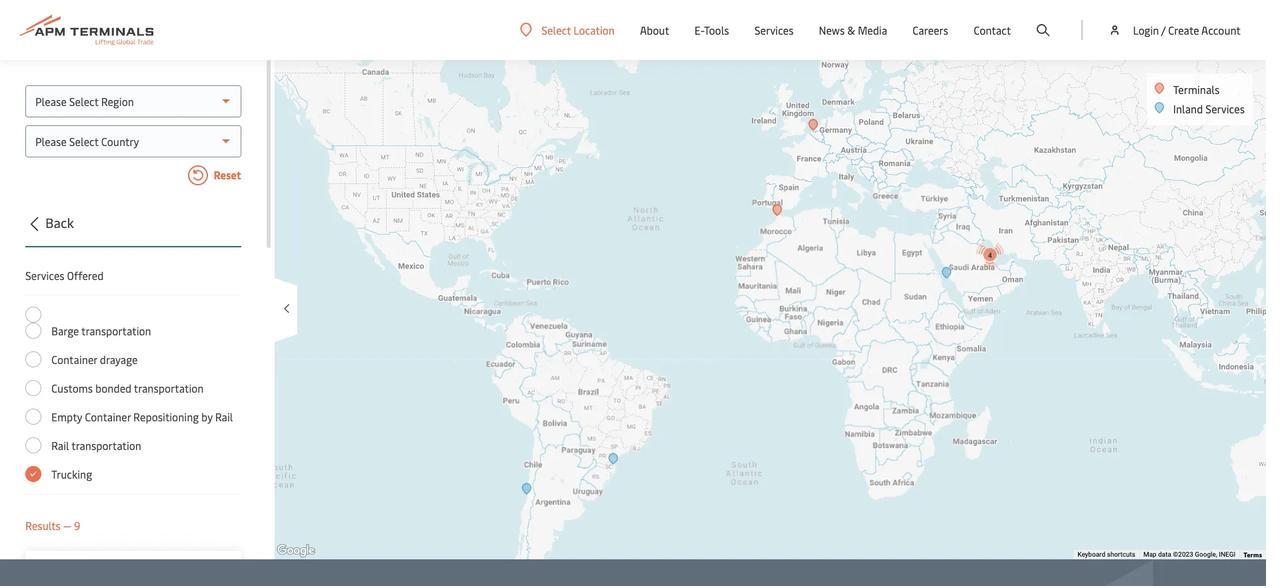 Task type: vqa. For each thing, say whether or not it's contained in the screenshot.
Login / Create Account
yes



Task type: locate. For each thing, give the bounding box(es) containing it.
None radio
[[25, 307, 41, 323]]

services left "offered"
[[25, 268, 64, 283]]

services right the tools in the top right of the page
[[755, 23, 794, 37]]

0 horizontal spatial services
[[25, 268, 64, 283]]

0 vertical spatial container
[[51, 352, 97, 367]]

shortcuts
[[1107, 551, 1135, 558]]

0 vertical spatial services
[[755, 23, 794, 37]]

media
[[858, 23, 887, 37]]

contact button
[[974, 0, 1011, 60]]

login / create account
[[1133, 23, 1241, 37]]

0 vertical spatial rail
[[215, 409, 233, 424]]

1 vertical spatial rail
[[51, 438, 69, 453]]

2 vertical spatial transportation
[[72, 438, 141, 453]]

transportation
[[81, 323, 151, 338], [134, 381, 204, 395], [72, 438, 141, 453]]

rail right rail transportation option
[[51, 438, 69, 453]]

e-
[[695, 23, 704, 37]]

©2023
[[1173, 551, 1193, 558]]

barge transportation
[[51, 323, 151, 338]]

repositioning
[[133, 409, 199, 424]]

2 vertical spatial services
[[25, 268, 64, 283]]

terms
[[1244, 550, 1262, 559]]

careers
[[913, 23, 948, 37]]

transportation up trucking
[[72, 438, 141, 453]]

services
[[755, 23, 794, 37], [1206, 101, 1245, 116], [25, 268, 64, 283]]

1 horizontal spatial rail
[[215, 409, 233, 424]]

&
[[847, 23, 855, 37]]

0 horizontal spatial rail
[[51, 438, 69, 453]]

services button
[[755, 0, 794, 60]]

1 horizontal spatial services
[[755, 23, 794, 37]]

keyboard shortcuts
[[1078, 551, 1135, 558]]

Empty Container Repositioning by Rail radio
[[25, 409, 41, 425]]

transportation for rail transportation
[[72, 438, 141, 453]]

transportation up the drayage
[[81, 323, 151, 338]]

careers button
[[913, 0, 948, 60]]

Barge transportation radio
[[25, 323, 41, 339]]

0 vertical spatial transportation
[[81, 323, 151, 338]]

container up customs
[[51, 352, 97, 367]]

services for services offered
[[25, 268, 64, 283]]

map data ©2023 google, inegi
[[1143, 551, 1236, 558]]

Customs bonded transportation radio
[[25, 380, 41, 396]]

container down bonded
[[85, 409, 131, 424]]

1 vertical spatial transportation
[[134, 381, 204, 395]]

transportation up repositioning
[[134, 381, 204, 395]]

container
[[51, 352, 97, 367], [85, 409, 131, 424]]

google image
[[274, 542, 318, 559]]

inegi
[[1219, 551, 1236, 558]]

customs bonded transportation
[[51, 381, 204, 395]]

1 vertical spatial container
[[85, 409, 131, 424]]

container drayage
[[51, 352, 138, 367]]

services down terminals on the right
[[1206, 101, 1245, 116]]

trucking
[[51, 467, 92, 481]]

rail right by
[[215, 409, 233, 424]]

offered
[[67, 268, 104, 283]]

bonded
[[95, 381, 132, 395]]

select
[[542, 22, 571, 37]]

Rail transportation radio
[[25, 437, 41, 453]]

rail
[[215, 409, 233, 424], [51, 438, 69, 453]]

customs
[[51, 381, 93, 395]]

inland services
[[1173, 101, 1245, 116]]

select location
[[542, 22, 615, 37]]

4
[[988, 251, 992, 259]]

1 vertical spatial services
[[1206, 101, 1245, 116]]

results
[[25, 518, 61, 533]]



Task type: describe. For each thing, give the bounding box(es) containing it.
terms link
[[1244, 550, 1262, 559]]

/
[[1161, 23, 1166, 37]]

keyboard shortcuts button
[[1078, 550, 1135, 559]]

map
[[1143, 551, 1157, 558]]

by
[[201, 409, 213, 424]]

select location button
[[520, 22, 615, 37]]

reset button
[[25, 165, 241, 188]]

tools
[[704, 23, 729, 37]]

empty
[[51, 409, 82, 424]]

e-tools button
[[695, 0, 729, 60]]

news & media
[[819, 23, 887, 37]]

location
[[574, 22, 615, 37]]

2 horizontal spatial services
[[1206, 101, 1245, 116]]

—
[[63, 518, 71, 533]]

reset
[[211, 167, 241, 182]]

rail transportation
[[51, 438, 141, 453]]

e-tools
[[695, 23, 729, 37]]

about button
[[640, 0, 669, 60]]

services for services
[[755, 23, 794, 37]]

back
[[45, 213, 74, 231]]

contact
[[974, 23, 1011, 37]]

barge
[[51, 323, 79, 338]]

login / create account link
[[1108, 0, 1241, 60]]

google,
[[1195, 551, 1217, 558]]

data
[[1158, 551, 1171, 558]]

news
[[819, 23, 845, 37]]

account
[[1202, 23, 1241, 37]]

keyboard
[[1078, 551, 1106, 558]]

services offered
[[25, 268, 104, 283]]

empty container repositioning by rail
[[51, 409, 233, 424]]

about
[[640, 23, 669, 37]]

transportation for barge transportation
[[81, 323, 151, 338]]

Container drayage radio
[[25, 351, 41, 367]]

login
[[1133, 23, 1159, 37]]

back button
[[21, 213, 241, 247]]

create
[[1168, 23, 1199, 37]]

Trucking radio
[[25, 466, 41, 482]]

news & media button
[[819, 0, 887, 60]]

map region
[[117, 18, 1266, 586]]

results — 9
[[25, 518, 80, 533]]

terminals
[[1173, 82, 1220, 97]]

9
[[74, 518, 80, 533]]

drayage
[[100, 352, 138, 367]]

inland
[[1173, 101, 1203, 116]]



